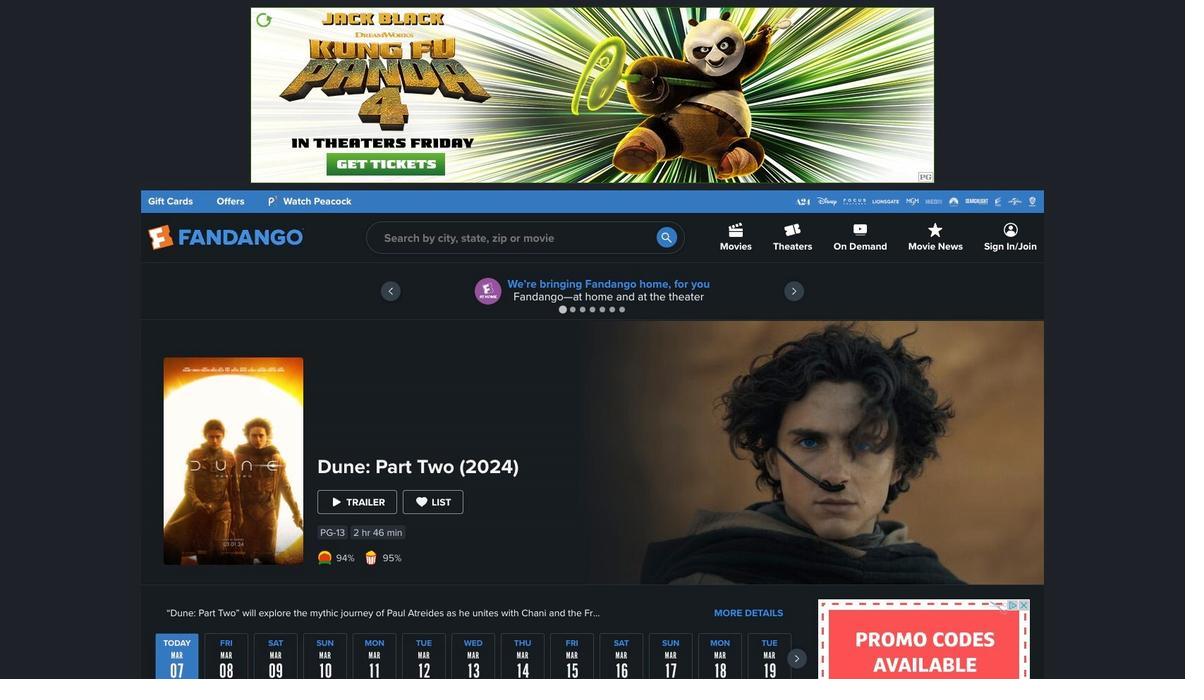 Task type: describe. For each thing, give the bounding box(es) containing it.
1 flat image from the left
[[317, 551, 332, 565]]

1 of 15 group
[[155, 633, 199, 679]]

0 vertical spatial region
[[141, 263, 1044, 320]]

Search by city, state, zip or movie text field
[[366, 221, 685, 254]]

advertisement element inside the movie summary 'element'
[[818, 600, 1030, 679]]

0 vertical spatial advertisement element
[[250, 7, 935, 183]]

select a slide to show tab list
[[141, 304, 1044, 315]]

dune: part two (2024) movie poster image
[[164, 358, 303, 565]]



Task type: locate. For each thing, give the bounding box(es) containing it.
1 horizontal spatial flat image
[[364, 551, 378, 565]]

0 horizontal spatial flat image
[[317, 551, 332, 565]]

region
[[141, 263, 1044, 320], [155, 633, 807, 679]]

1 vertical spatial advertisement element
[[818, 600, 1030, 679]]

1 vertical spatial region
[[155, 633, 807, 679]]

flat image
[[317, 551, 332, 565], [364, 551, 378, 565]]

2 flat image from the left
[[364, 551, 378, 565]]

None search field
[[366, 221, 685, 254]]

movie summary element
[[141, 321, 1044, 679]]

advertisement element
[[250, 7, 935, 183], [818, 600, 1030, 679]]

offer icon image
[[475, 278, 502, 305]]



Task type: vqa. For each thing, say whether or not it's contained in the screenshot.
location light image
no



